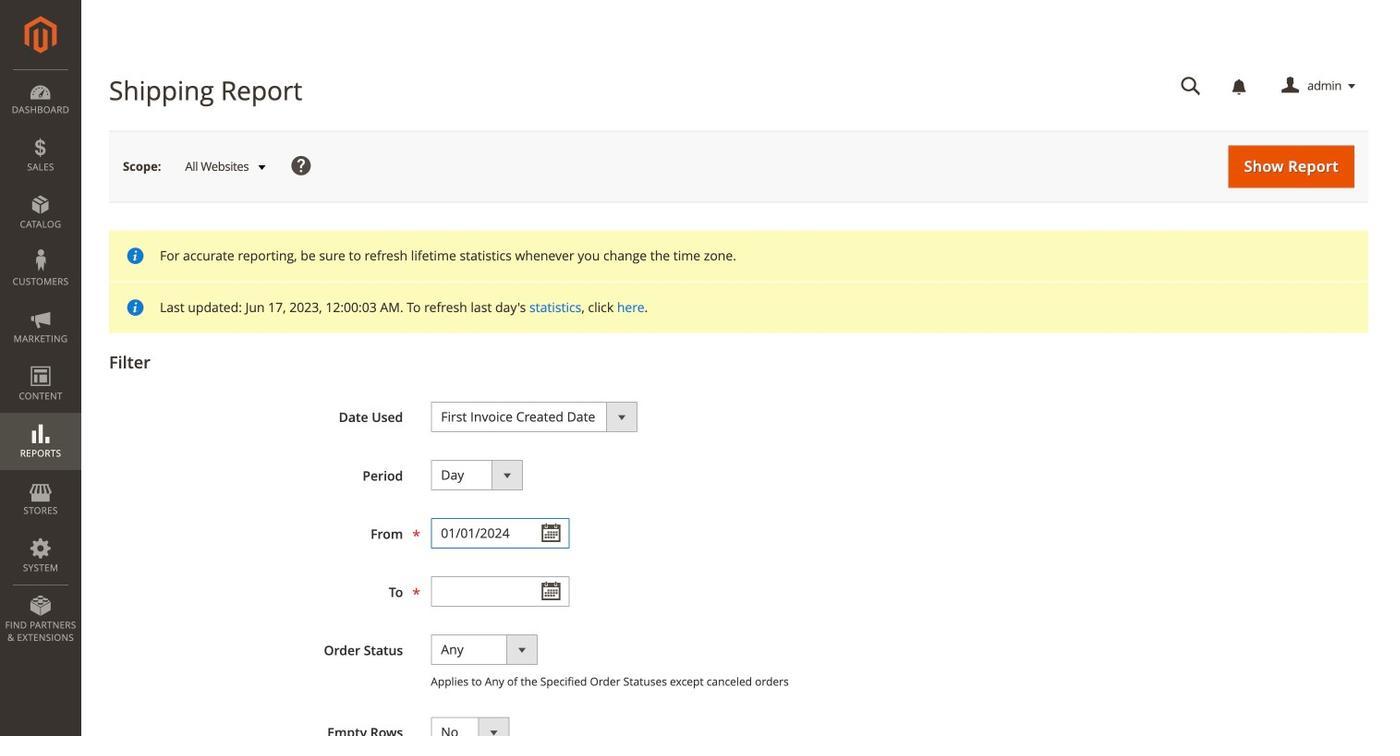 Task type: locate. For each thing, give the bounding box(es) containing it.
None text field
[[1168, 70, 1214, 103]]

magento admin panel image
[[24, 16, 57, 54]]

None text field
[[431, 518, 569, 549], [431, 577, 569, 607], [431, 518, 569, 549], [431, 577, 569, 607]]

menu bar
[[0, 69, 81, 653]]



